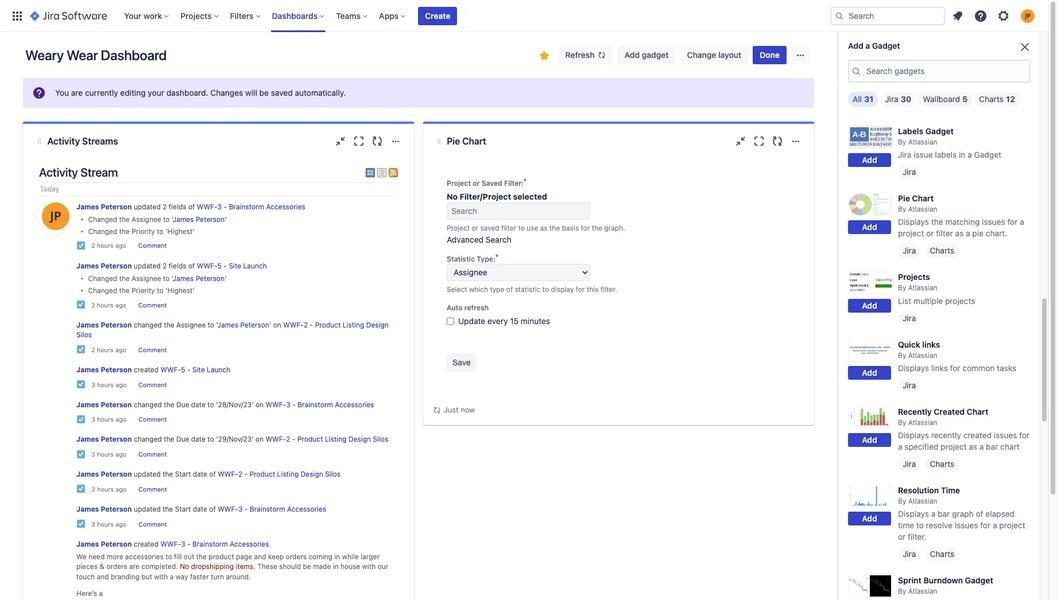 Task type: vqa. For each thing, say whether or not it's contained in the screenshot.


Task type: locate. For each thing, give the bounding box(es) containing it.
by inside quick links by atlassian displays links for common tasks
[[899, 351, 907, 360]]

2 vertical spatial 2 hours ago
[[91, 347, 126, 354]]

updated
[[134, 203, 161, 211], [134, 262, 161, 270], [134, 471, 161, 479], [134, 506, 161, 514]]

quick links image
[[849, 339, 893, 362]]

0 vertical spatial due
[[176, 401, 189, 409]]

james peterson image
[[42, 203, 70, 230]]

1 vertical spatial project
[[447, 224, 470, 233]]

update
[[458, 317, 486, 326]]

saved
[[482, 179, 503, 188]]

7 by from the top
[[899, 497, 907, 506]]

1 displays from the top
[[899, 217, 930, 227]]

1 updated from the top
[[134, 203, 161, 211]]

2 vertical spatial assignee
[[176, 321, 206, 330]]

1 vertical spatial priority
[[132, 287, 155, 295]]

assignee for wwf-3 - brainstorm accessories
[[132, 215, 161, 224]]

your work button
[[121, 7, 174, 25]]

completed.
[[142, 563, 178, 572]]

2 project from the top
[[447, 224, 470, 233]]

4 task image from the top
[[76, 520, 86, 529]]

add inside button
[[625, 50, 640, 60]]

atlassian down recently at bottom right
[[909, 419, 938, 427]]

0 horizontal spatial pie
[[447, 136, 460, 147]]

start
[[175, 471, 191, 479], [175, 506, 191, 514]]

jira down the list
[[903, 313, 917, 323]]

projects for projects
[[181, 11, 212, 20]]

in right made at left bottom
[[333, 563, 339, 572]]

1 vertical spatial bar
[[938, 510, 951, 519]]

date for product
[[193, 471, 207, 479]]

issues up chart.
[[983, 217, 1006, 227]]

2 vertical spatial 5
[[181, 366, 185, 375]]

jira software image
[[30, 9, 107, 23], [30, 9, 107, 23]]

road
[[915, 48, 935, 57]]

created right recently
[[964, 431, 992, 441]]

1 horizontal spatial as
[[956, 229, 964, 239]]

changed for changed the due date to '28/nov/23' on
[[134, 401, 162, 409]]

as for by
[[956, 229, 964, 239]]

8 comment link from the top
[[138, 521, 167, 528]]

0 vertical spatial are
[[71, 88, 83, 98]]

0 horizontal spatial are
[[71, 88, 83, 98]]

0 vertical spatial silos
[[76, 331, 92, 340]]

site inside james peterson updated 2 fields of wwf-5 - site launch changed the assignee to ' james peterson ' changed the priority to 'highest'
[[229, 262, 241, 270]]

saved inside project or saved filter to use as the basis for the graph. advanced search
[[481, 224, 500, 233]]

start for wwf-2 - product listing design silos
[[175, 471, 191, 479]]

comment link for james peterson updated the start date of wwf-2 - product listing design silos
[[138, 487, 167, 493]]

'highest'
[[165, 228, 195, 236], [165, 287, 195, 295]]

5 by from the top
[[899, 351, 907, 360]]

1 vertical spatial projects
[[899, 273, 931, 282]]

display
[[551, 286, 574, 294]]

pie right 'pie chart' image
[[899, 194, 911, 204]]

keep
[[268, 553, 284, 562]]

0 horizontal spatial and
[[97, 573, 109, 582]]

for up chart
[[1020, 431, 1030, 441]]

wwf-3 - brainstorm accessories link for changed the due date to '28/nov/23' on
[[266, 401, 374, 409]]

5 comment from the top
[[138, 417, 167, 424]]

sprint
[[899, 576, 922, 586]]

5 hours from the top
[[97, 417, 114, 424]]

0 vertical spatial fields
[[169, 203, 187, 211]]

james for james peterson changed the assignee to ' james peterson ' on
[[76, 321, 99, 330]]

0 horizontal spatial filter.
[[601, 286, 618, 294]]

assignee inside james peterson updated 2 fields of wwf-3 - brainstorm accessories changed the assignee to ' james peterson ' changed the priority to 'highest'
[[132, 215, 161, 224]]

add down quick links image on the right
[[863, 368, 878, 378]]

and inside these should be made in house with our touch and branding but with a way faster turn around.
[[97, 573, 109, 582]]

jira up labels
[[903, 100, 917, 110]]

help image
[[974, 9, 988, 23]]

by inside projects by atlassian list multiple projects
[[899, 284, 907, 293]]

1 vertical spatial wwf-5 - site launch link
[[161, 366, 231, 375]]

0 vertical spatial filter.
[[601, 286, 618, 294]]

1 horizontal spatial 5
[[217, 262, 222, 270]]

in inside we need more accessories to fill out the product page and keep orders coming in while larger pieces & orders are completed.
[[335, 553, 340, 562]]

no for no filter/project selected
[[447, 192, 458, 202]]

add button down labels gadget image
[[849, 153, 892, 167]]

8 atlassian from the top
[[909, 588, 938, 596]]

2 add button from the top
[[849, 153, 892, 167]]

accessories
[[125, 553, 164, 562]]

peterson for james peterson created wwf-5 - site launch
[[101, 366, 132, 375]]

task image for james peterson updated the start date of wwf-2 - product listing design silos
[[76, 485, 86, 494]]

jira inside labels gadget by atlassian jira issue labels in a gadget
[[899, 150, 912, 160]]

atlassian inside sprint burndown gadget by atlassian
[[909, 588, 938, 596]]

comment for james peterson created wwf-5 - site launch
[[138, 382, 167, 389]]

pie inside pie chart by atlassian displays the matching issues for a project or filter as a pie chart.
[[899, 194, 911, 204]]

project for project or saved filter to use as the basis for the graph. advanced search
[[447, 224, 470, 233]]

ago for ' on
[[115, 347, 126, 354]]

resolution time image
[[849, 485, 893, 508]]

peterson
[[101, 203, 132, 211], [196, 215, 225, 224], [101, 262, 132, 270], [196, 275, 225, 283], [101, 321, 132, 330], [240, 321, 269, 330], [101, 366, 132, 375], [101, 401, 132, 409], [101, 436, 132, 444], [101, 471, 132, 479], [101, 506, 132, 514], [101, 541, 132, 549]]

2 vertical spatial issues
[[955, 521, 979, 531]]

due down james peterson created wwf-5 - site launch
[[176, 401, 189, 409]]

jira left road
[[899, 48, 913, 57]]

0 vertical spatial in
[[959, 150, 966, 160]]

date down james peterson updated the start date of wwf-2 - product listing design silos on the bottom of page
[[193, 506, 207, 514]]

2 priority from the top
[[132, 287, 155, 295]]

accessories inside james peterson updated 2 fields of wwf-3 - brainstorm accessories changed the assignee to ' james peterson ' changed the priority to 'highest'
[[266, 203, 306, 211]]

issues up chart
[[994, 431, 1018, 441]]

sprint burndown gadget by atlassian
[[899, 576, 994, 596]]

1 vertical spatial search field
[[447, 203, 591, 220]]

'highest' up james peterson updated 2 fields of wwf-5 - site launch changed the assignee to ' james peterson ' changed the priority to 'highest'
[[165, 228, 195, 236]]

out
[[184, 553, 194, 562]]

filter. inside resolution time by atlassian displays a bar graph of elapsed time to resolve issues for a project or filter.
[[908, 533, 927, 542]]

8 hours from the top
[[97, 521, 114, 528]]

3 changed from the top
[[134, 436, 162, 444]]

30
[[901, 94, 912, 104]]

add down 'pie chart' image
[[863, 222, 878, 232]]

1 fields from the top
[[169, 203, 187, 211]]

add up all
[[849, 41, 864, 51]]

specified inside jira road map by atlassian display upcoming versions for specified projects.
[[899, 83, 932, 93]]

jira up projects by atlassian list multiple projects
[[903, 246, 917, 256]]

jira for jira
[[903, 100, 917, 110]]

project inside project or saved filter to use as the basis for the graph. advanced search
[[447, 224, 470, 233]]

4 comment link from the top
[[138, 382, 167, 389]]

4 changed from the top
[[88, 287, 117, 295]]

gadget right burndown
[[966, 576, 994, 586]]

Search gadgets field
[[864, 61, 1030, 82]]

0 vertical spatial search field
[[831, 7, 946, 25]]

7 comment from the top
[[138, 487, 167, 493]]

layout
[[719, 50, 742, 60]]

projects right 'work'
[[181, 11, 212, 20]]

start up james peterson updated the start date of wwf-3 - brainstorm accessories
[[175, 471, 191, 479]]

issues
[[983, 217, 1006, 227], [994, 431, 1018, 441], [955, 521, 979, 531]]

1 by from the top
[[899, 59, 907, 68]]

by inside recently created chart by atlassian displays recently created issues for a specified project as a bar chart
[[899, 419, 907, 427]]

or down time
[[899, 533, 906, 542]]

jira left issue
[[899, 150, 912, 160]]

charts for time
[[930, 550, 955, 560]]

1 hours from the top
[[97, 243, 114, 250]]

here's a
[[76, 590, 103, 599]]

atlassian down resolution
[[909, 497, 938, 506]]

- inside james peterson updated 2 fields of wwf-3 - brainstorm accessories changed the assignee to ' james peterson ' changed the priority to 'highest'
[[224, 203, 227, 211]]

- inside wwf-2 - product listing design silos
[[310, 321, 313, 330]]

updated inside james peterson updated 2 fields of wwf-3 - brainstorm accessories changed the assignee to ' james peterson ' changed the priority to 'highest'
[[134, 203, 161, 211]]

comment link for james peterson changed the due date to '28/nov/23' on wwf-3 - brainstorm accessories
[[138, 417, 167, 424]]

6 by from the top
[[899, 419, 907, 427]]

as for chart
[[969, 442, 978, 452]]

1 comment link from the top
[[138, 243, 167, 250]]

fields inside james peterson updated 2 fields of wwf-3 - brainstorm accessories changed the assignee to ' james peterson ' changed the priority to 'highest'
[[169, 203, 187, 211]]

with
[[362, 563, 376, 572], [154, 573, 168, 582]]

minutes
[[521, 317, 550, 326]]

by inside labels gadget by atlassian jira issue labels in a gadget
[[899, 138, 907, 147]]

charts 12
[[980, 94, 1016, 104]]

or left pie
[[927, 229, 934, 239]]

or left saved
[[473, 179, 480, 188]]

peterson for james peterson created wwf-3 - brainstorm accessories
[[101, 541, 132, 549]]

filters
[[230, 11, 254, 20]]

0 horizontal spatial orders
[[106, 563, 127, 572]]

primary element
[[7, 0, 831, 32]]

james for james peterson updated 2 fields of wwf-5 - site launch changed the assignee to ' james peterson ' changed the priority to 'highest'
[[76, 262, 99, 270]]

3 add button from the top
[[849, 220, 892, 234]]

1 horizontal spatial pie
[[899, 194, 911, 204]]

saved right the will
[[271, 88, 293, 98]]

specified inside recently created chart by atlassian displays recently created issues for a specified project as a bar chart
[[905, 442, 939, 452]]

a inside these should be made in house with our touch and branding but with a way faster turn around.
[[170, 573, 174, 582]]

0 vertical spatial saved
[[271, 88, 293, 98]]

with down completed.
[[154, 573, 168, 582]]

chart inside recently created chart by atlassian displays recently created issues for a specified project as a bar chart
[[967, 407, 989, 417]]

no up way
[[180, 563, 189, 572]]

ago for james peterson updated the start date of wwf-3 - brainstorm accessories
[[116, 521, 127, 528]]

0 horizontal spatial bar
[[938, 510, 951, 519]]

due up james peterson updated the start date of wwf-2 - product listing design silos on the bottom of page
[[176, 436, 189, 444]]

2 fields from the top
[[169, 262, 187, 270]]

add down projects image
[[863, 301, 878, 311]]

ago for james peterson changed the due date to '29/nov/23' on wwf-2 - product listing design silos
[[116, 452, 127, 459]]

2 inside james peterson updated 2 fields of wwf-3 - brainstorm accessories changed the assignee to ' james peterson ' changed the priority to 'highest'
[[163, 203, 167, 211]]

activity up activity stream
[[47, 136, 80, 147]]

wwf- inside james peterson updated 2 fields of wwf-3 - brainstorm accessories changed the assignee to ' james peterson ' changed the priority to 'highest'
[[197, 203, 217, 211]]

add for labels gadget
[[863, 155, 878, 165]]

4 updated from the top
[[134, 506, 161, 514]]

add for recently created chart
[[863, 436, 878, 445]]

1 horizontal spatial filter.
[[908, 533, 927, 542]]

5 down james peterson updated 2 fields of wwf-3 - brainstorm accessories changed the assignee to ' james peterson ' changed the priority to 'highest'
[[217, 262, 222, 270]]

as inside recently created chart by atlassian displays recently created issues for a specified project as a bar chart
[[969, 442, 978, 452]]

be
[[260, 88, 269, 98], [303, 563, 311, 572]]

add button up 31
[[849, 74, 892, 88]]

project up advanced
[[447, 224, 470, 233]]

jira down issue
[[903, 167, 917, 177]]

editing
[[120, 88, 146, 98]]

product
[[315, 321, 341, 330], [298, 436, 323, 444], [250, 471, 275, 479]]

and down the &
[[97, 573, 109, 582]]

hours
[[97, 243, 114, 250], [97, 302, 114, 309], [97, 347, 114, 354], [97, 382, 114, 389], [97, 417, 114, 424], [97, 452, 114, 459], [97, 487, 114, 493], [97, 521, 114, 528]]

project for project or saved filter:
[[447, 179, 471, 188]]

5 add button from the top
[[849, 367, 892, 380]]

for right versions
[[1000, 71, 1010, 81]]

0 vertical spatial pie
[[447, 136, 460, 147]]

5 atlassian from the top
[[909, 351, 938, 360]]

projects up the list
[[899, 273, 931, 282]]

displays up time
[[899, 510, 930, 519]]

displays for quick
[[899, 363, 930, 373]]

minimize activity streams image
[[334, 134, 348, 148]]

0 vertical spatial start
[[175, 471, 191, 479]]

jira for resolution
[[903, 550, 917, 560]]

2 atlassian from the top
[[909, 138, 938, 147]]

design inside wwf-2 - product listing design silos
[[366, 321, 389, 330]]

1 horizontal spatial filter
[[937, 229, 954, 239]]

created up accessories
[[134, 541, 159, 549]]

4 add button from the top
[[849, 299, 892, 313]]

filter/project
[[460, 192, 511, 202]]

2 vertical spatial created
[[134, 541, 159, 549]]

james for james peterson updated the start date of wwf-2 - product listing design silos
[[76, 471, 99, 479]]

done
[[760, 50, 780, 60]]

issues inside resolution time by atlassian displays a bar graph of elapsed time to resolve issues for a project or filter.
[[955, 521, 979, 531]]

jira for labels
[[903, 167, 917, 177]]

1 add button from the top
[[849, 74, 892, 88]]

date left '28/nov/23'
[[191, 401, 206, 409]]

work
[[144, 11, 162, 20]]

5 comment link from the top
[[138, 417, 167, 424]]

1 horizontal spatial chart
[[913, 194, 934, 204]]

'highest' inside james peterson updated 2 fields of wwf-5 - site launch changed the assignee to ' james peterson ' changed the priority to 'highest'
[[165, 287, 195, 295]]

ago for james peterson created wwf-5 - site launch
[[116, 382, 127, 389]]

charts up time
[[930, 460, 955, 469]]

in inside labels gadget by atlassian jira issue labels in a gadget
[[959, 150, 966, 160]]

1 vertical spatial filter.
[[908, 533, 927, 542]]

jira left 30
[[886, 94, 899, 104]]

0 horizontal spatial chart
[[463, 136, 487, 147]]

add button for displays links for common tasks
[[849, 367, 892, 380]]

None submit
[[447, 354, 477, 372]]

2 task image from the top
[[76, 380, 86, 390]]

priority for wwf-5 - site launch
[[132, 287, 155, 295]]

minimize pie chart image
[[734, 134, 748, 148]]

1 'highest' from the top
[[165, 228, 195, 236]]

2 due from the top
[[176, 436, 189, 444]]

no inside pie chart region
[[447, 192, 458, 202]]

3 displays from the top
[[899, 431, 930, 441]]

project up "filter/project"
[[447, 179, 471, 188]]

priority inside james peterson updated 2 fields of wwf-5 - site launch changed the assignee to ' james peterson ' changed the priority to 'highest'
[[132, 287, 155, 295]]

5 down james peterson changed the assignee to ' james peterson ' on
[[181, 366, 185, 375]]

this
[[587, 286, 599, 294]]

atlassian down sprint
[[909, 588, 938, 596]]

add
[[849, 41, 864, 51], [625, 50, 640, 60], [863, 76, 878, 86], [863, 155, 878, 165], [863, 222, 878, 232], [863, 301, 878, 311], [863, 368, 878, 378], [863, 436, 878, 445], [863, 514, 878, 524]]

7 atlassian from the top
[[909, 497, 938, 506]]

1 vertical spatial be
[[303, 563, 311, 572]]

gadget right labels
[[975, 150, 1002, 160]]

1 vertical spatial start
[[175, 506, 191, 514]]

0 vertical spatial bar
[[987, 442, 999, 452]]

0 vertical spatial site
[[229, 262, 241, 270]]

8 comment from the top
[[138, 521, 167, 528]]

date up james peterson updated the start date of wwf-2 - product listing design silos on the bottom of page
[[191, 436, 206, 444]]

1 horizontal spatial no
[[447, 192, 458, 202]]

comment link for james peterson created wwf-5 - site launch
[[138, 382, 167, 389]]

5
[[963, 94, 968, 104], [217, 262, 222, 270], [181, 366, 185, 375]]

project
[[899, 229, 925, 239], [941, 442, 967, 452], [1000, 521, 1026, 531]]

0 vertical spatial on
[[273, 321, 281, 330]]

0 horizontal spatial projects
[[181, 11, 212, 20]]

charts down matching
[[930, 246, 955, 256]]

james peterson created wwf-5 - site launch
[[76, 366, 231, 375]]

4 hours from the top
[[97, 382, 114, 389]]

3 task image from the top
[[76, 450, 86, 459]]

auto
[[447, 304, 463, 313]]

Auto refresh checkbox
[[447, 316, 454, 327]]

0 horizontal spatial site
[[192, 366, 205, 375]]

atlassian up multiple on the right of the page
[[909, 284, 938, 293]]

1 horizontal spatial bar
[[987, 442, 999, 452]]

6 add button from the top
[[849, 434, 892, 448]]

1 project from the top
[[447, 179, 471, 188]]

add button down resolution time image
[[849, 513, 892, 526]]

3 by from the top
[[899, 205, 907, 214]]

2 vertical spatial on
[[256, 436, 264, 444]]

4 task image from the top
[[76, 485, 86, 494]]

hours for james peterson created wwf-5 - site launch
[[97, 382, 114, 389]]

2 start from the top
[[175, 506, 191, 514]]

2 comment from the top
[[138, 302, 167, 309]]

be left made at left bottom
[[303, 563, 311, 572]]

5 down projects.
[[963, 94, 968, 104]]

to inside project or saved filter to use as the basis for the graph. advanced search
[[518, 224, 525, 233]]

james peterson link
[[76, 203, 132, 211], [173, 215, 225, 224], [76, 262, 132, 270], [173, 275, 225, 283], [76, 321, 132, 330], [217, 321, 269, 330], [76, 366, 132, 375], [76, 401, 132, 409], [76, 436, 132, 444], [76, 471, 132, 479], [76, 506, 132, 514], [76, 541, 132, 549]]

3 updated from the top
[[134, 471, 161, 479]]

2 vertical spatial project
[[1000, 521, 1026, 531]]

filter up search
[[502, 224, 517, 233]]

2 vertical spatial in
[[333, 563, 339, 572]]

james peterson created wwf-3 - brainstorm accessories
[[76, 541, 269, 549]]

1 horizontal spatial search field
[[831, 7, 946, 25]]

wwf-3 - brainstorm accessories link
[[197, 203, 306, 211], [266, 401, 374, 409], [218, 506, 326, 514], [161, 541, 269, 549]]

atlassian up issue
[[909, 138, 938, 147]]

2 'highest' from the top
[[165, 287, 195, 295]]

displays inside quick links by atlassian displays links for common tasks
[[899, 363, 930, 373]]

1 vertical spatial changed
[[134, 401, 162, 409]]

atlassian inside jira road map by atlassian display upcoming versions for specified projects.
[[909, 59, 938, 68]]

filter. down time
[[908, 533, 927, 542]]

filter. right this
[[601, 286, 618, 294]]

gadget inside sprint burndown gadget by atlassian
[[966, 576, 994, 586]]

3 comment from the top
[[138, 347, 167, 354]]

listing
[[343, 321, 364, 330], [325, 436, 347, 444], [277, 471, 299, 479]]

add button down recently created chart image
[[849, 434, 892, 448]]

1 vertical spatial due
[[176, 436, 189, 444]]

3 hours ago for james peterson changed the due date to '29/nov/23' on wwf-2 - product listing design silos
[[91, 452, 127, 459]]

displays inside resolution time by atlassian displays a bar graph of elapsed time to resolve issues for a project or filter.
[[899, 510, 930, 519]]

task image for james peterson changed the due date to '28/nov/23' on wwf-3 - brainstorm accessories
[[76, 415, 86, 425]]

notifications image
[[951, 9, 965, 23]]

0 vertical spatial listing
[[343, 321, 364, 330]]

3 comment link from the top
[[138, 347, 167, 354]]

specified down display in the top right of the page
[[899, 83, 932, 93]]

2 vertical spatial chart
[[967, 407, 989, 417]]

orders down more
[[106, 563, 127, 572]]

0 vertical spatial specified
[[899, 83, 932, 93]]

1 horizontal spatial project
[[941, 442, 967, 452]]

date
[[191, 401, 206, 409], [191, 436, 206, 444], [193, 471, 207, 479], [193, 506, 207, 514]]

wwf-3 - brainstorm accessories link for created
[[161, 541, 269, 549]]

1 start from the top
[[175, 471, 191, 479]]

hours for james peterson updated the start date of wwf-2 - product listing design silos
[[97, 487, 114, 493]]

atlassian inside projects by atlassian list multiple projects
[[909, 284, 938, 293]]

chart for pie chart by atlassian displays the matching issues for a project or filter as a pie chart.
[[913, 194, 934, 204]]

maximize activity streams image
[[352, 134, 366, 148]]

2 displays from the top
[[899, 363, 930, 373]]

for left the "common" at the right bottom
[[951, 363, 961, 373]]

5 inside james peterson updated 2 fields of wwf-5 - site launch changed the assignee to ' james peterson ' changed the priority to 'highest'
[[217, 262, 222, 270]]

project inside resolution time by atlassian displays a bar graph of elapsed time to resolve issues for a project or filter.
[[1000, 521, 1026, 531]]

3 hours ago for james peterson changed the due date to '28/nov/23' on wwf-3 - brainstorm accessories
[[91, 417, 127, 424]]

comment for james peterson changed the due date to '29/nov/23' on wwf-2 - product listing design silos
[[138, 452, 167, 459]]

3 3 hours ago from the top
[[91, 452, 127, 459]]

jira
[[899, 48, 913, 57], [886, 94, 899, 104], [903, 100, 917, 110], [899, 150, 912, 160], [903, 167, 917, 177], [903, 246, 917, 256], [903, 313, 917, 323], [903, 381, 917, 390], [903, 460, 917, 469], [903, 550, 917, 560]]

start for wwf-3 - brainstorm accessories
[[175, 506, 191, 514]]

0 vertical spatial projects
[[181, 11, 212, 20]]

displays down recently at bottom right
[[899, 431, 930, 441]]

fields inside james peterson updated 2 fields of wwf-5 - site launch changed the assignee to ' james peterson ' changed the priority to 'highest'
[[169, 262, 187, 270]]

1 vertical spatial on
[[256, 401, 264, 409]]

brainstorm inside james peterson updated 2 fields of wwf-3 - brainstorm accessories changed the assignee to ' james peterson ' changed the priority to 'highest'
[[229, 203, 264, 211]]

due
[[176, 401, 189, 409], [176, 436, 189, 444]]

7 add button from the top
[[849, 513, 892, 526]]

2 updated from the top
[[134, 262, 161, 270]]

or inside resolution time by atlassian displays a bar graph of elapsed time to resolve issues for a project or filter.
[[899, 533, 906, 542]]

of inside james peterson updated 2 fields of wwf-5 - site launch changed the assignee to ' james peterson ' changed the priority to 'highest'
[[188, 262, 195, 270]]

are
[[71, 88, 83, 98], [129, 563, 140, 572]]

quick
[[899, 340, 921, 350]]

by inside pie chart by atlassian displays the matching issues for a project or filter as a pie chart.
[[899, 205, 907, 214]]

4 atlassian from the top
[[909, 284, 938, 293]]

2 by from the top
[[899, 138, 907, 147]]

2 hours ago for changed the assignee to '
[[91, 347, 126, 354]]

0 vertical spatial product
[[315, 321, 341, 330]]

branding
[[111, 573, 140, 582]]

saved up search
[[481, 224, 500, 233]]

5 3 hours ago from the top
[[91, 521, 127, 528]]

dropshipping
[[191, 563, 234, 572]]

1 vertical spatial are
[[129, 563, 140, 572]]

filter inside project or saved filter to use as the basis for the graph. advanced search
[[502, 224, 517, 233]]

or inside project or saved filter to use as the basis for the graph. advanced search
[[472, 224, 479, 233]]

'highest' inside james peterson updated 2 fields of wwf-3 - brainstorm accessories changed the assignee to ' james peterson ' changed the priority to 'highest'
[[165, 228, 195, 236]]

listing inside wwf-2 - product listing design silos
[[343, 321, 364, 330]]

pie chart image
[[849, 193, 893, 216]]

projects inside popup button
[[181, 11, 212, 20]]

projects for projects by atlassian list multiple projects
[[899, 273, 931, 282]]

displays left matching
[[899, 217, 930, 227]]

4 displays from the top
[[899, 510, 930, 519]]

4 by from the top
[[899, 284, 907, 293]]

updated for james peterson updated 2 fields of wwf-5 - site launch changed the assignee to ' james peterson ' changed the priority to 'highest'
[[134, 262, 161, 270]]

3 atlassian from the top
[[909, 205, 938, 214]]

1 horizontal spatial are
[[129, 563, 140, 572]]

specified down recently
[[905, 442, 939, 452]]

task image
[[76, 301, 86, 310], [76, 380, 86, 390], [76, 415, 86, 425], [76, 485, 86, 494]]

0 horizontal spatial search field
[[447, 203, 591, 220]]

add button for displays recently created issues for a specified project as a bar chart
[[849, 434, 892, 448]]

2 2 hours ago from the top
[[91, 302, 126, 309]]

by up display in the top right of the page
[[899, 59, 907, 68]]

0 vertical spatial activity
[[47, 136, 80, 147]]

atlassian right 'pie chart' image
[[909, 205, 938, 214]]

add button down quick links image on the right
[[849, 367, 892, 380]]

chart up project or saved filter:
[[463, 136, 487, 147]]

displays inside pie chart by atlassian displays the matching issues for a project or filter as a pie chart.
[[899, 217, 930, 227]]

1 horizontal spatial launch
[[243, 262, 267, 270]]

1 vertical spatial listing
[[325, 436, 347, 444]]

0 vertical spatial 2 hours ago
[[91, 243, 126, 250]]

2 vertical spatial wwf-2 - product listing design silos link
[[218, 471, 341, 479]]

2 task image from the top
[[76, 346, 86, 355]]

in left while
[[335, 553, 340, 562]]

no left "filter/project"
[[447, 192, 458, 202]]

or up 'advanced search' link
[[472, 224, 479, 233]]

0 vertical spatial assignee
[[132, 215, 161, 224]]

for down elapsed
[[981, 521, 991, 531]]

6 comment from the top
[[138, 452, 167, 459]]

by down resolution
[[899, 497, 907, 506]]

settings image
[[997, 9, 1011, 23]]

james peterson updated 2 fields of wwf-3 - brainstorm accessories changed the assignee to ' james peterson ' changed the priority to 'highest'
[[76, 203, 306, 236]]

1 priority from the top
[[132, 228, 155, 236]]

but
[[142, 573, 152, 582]]

0 vertical spatial launch
[[243, 262, 267, 270]]

recently created chart image
[[849, 407, 893, 429]]

by down recently at bottom right
[[899, 419, 907, 427]]

issues down graph
[[955, 521, 979, 531]]

wwf-2 - product listing design silos link for product
[[266, 436, 389, 444]]

add for pie chart
[[863, 222, 878, 232]]

add button for list multiple projects
[[849, 299, 892, 313]]

1 horizontal spatial with
[[362, 563, 376, 572]]

7 hours from the top
[[97, 487, 114, 493]]

more
[[107, 553, 123, 562]]

3 task image from the top
[[76, 415, 86, 425]]

1 vertical spatial wwf-2 - product listing design silos link
[[266, 436, 389, 444]]

priority up james peterson updated 2 fields of wwf-5 - site launch changed the assignee to ' james peterson ' changed the priority to 'highest'
[[132, 228, 155, 236]]

more dashboard actions image
[[794, 48, 808, 62]]

priority inside james peterson updated 2 fields of wwf-3 - brainstorm accessories changed the assignee to ' james peterson ' changed the priority to 'highest'
[[132, 228, 155, 236]]

start up the "james peterson created wwf-3 - brainstorm accessories"
[[175, 506, 191, 514]]

graph
[[953, 510, 974, 519]]

0 horizontal spatial 5
[[181, 366, 185, 375]]

links left the "common" at the right bottom
[[932, 363, 949, 373]]

jira up recently at bottom right
[[903, 381, 917, 390]]

turn
[[211, 573, 224, 582]]

0 vertical spatial no
[[447, 192, 458, 202]]

james for james peterson updated 2 fields of wwf-3 - brainstorm accessories changed the assignee to ' james peterson ' changed the priority to 'highest'
[[76, 203, 99, 211]]

0 vertical spatial with
[[362, 563, 376, 572]]

priority up james peterson changed the assignee to ' james peterson ' on
[[132, 287, 155, 295]]

'highest' for wwf-5 - site launch
[[165, 287, 195, 295]]

your profile and settings image
[[1022, 9, 1035, 23]]

an arrow curved in a circular way on the button that refreshes the dashboard image
[[433, 406, 442, 415]]

orders up should
[[286, 553, 307, 562]]

15
[[510, 317, 519, 326]]

refresh activity streams image
[[371, 134, 384, 148]]

1 horizontal spatial saved
[[481, 224, 500, 233]]

1 vertical spatial issues
[[994, 431, 1018, 441]]

fields for wwf-3 - brainstorm accessories
[[169, 203, 187, 211]]

1 vertical spatial silos
[[373, 436, 389, 444]]

1 horizontal spatial be
[[303, 563, 311, 572]]

we need more accessories to fill out the product page and keep orders coming in while larger pieces & orders are completed.
[[76, 553, 380, 572]]

james peterson updated the start date of wwf-2 - product listing design silos
[[76, 471, 341, 479]]

specified
[[899, 83, 932, 93], [905, 442, 939, 452]]

1 atlassian from the top
[[909, 59, 938, 68]]

chart for pie chart
[[463, 136, 487, 147]]

statistic
[[447, 255, 475, 264]]

links
[[923, 340, 941, 350], [932, 363, 949, 373]]

activity
[[47, 136, 80, 147], [39, 165, 78, 179]]

Search field
[[831, 7, 946, 25], [447, 203, 591, 220]]

atlassian inside resolution time by atlassian displays a bar graph of elapsed time to resolve issues for a project or filter.
[[909, 497, 938, 506]]

chart inside pie chart by atlassian displays the matching issues for a project or filter as a pie chart.
[[913, 194, 934, 204]]

in right labels
[[959, 150, 966, 160]]

7 comment link from the top
[[138, 487, 167, 493]]

wwf-5 - site launch link for updated 2 fields of
[[197, 262, 267, 270]]

jira for pie
[[903, 246, 917, 256]]

6 hours from the top
[[97, 452, 114, 459]]

displays
[[899, 217, 930, 227], [899, 363, 930, 373], [899, 431, 930, 441], [899, 510, 930, 519]]

filter.
[[601, 286, 618, 294], [908, 533, 927, 542]]

james for james peterson created wwf-5 - site launch
[[76, 366, 99, 375]]

'29/nov/23'
[[216, 436, 254, 444]]

as left chart
[[969, 442, 978, 452]]

activity up today
[[39, 165, 78, 179]]

map
[[937, 48, 953, 57]]

bar up resolve
[[938, 510, 951, 519]]

0 vertical spatial orders
[[286, 553, 307, 562]]

1 vertical spatial specified
[[905, 442, 939, 452]]

0 vertical spatial 'highest'
[[165, 228, 195, 236]]

to
[[163, 215, 170, 224], [518, 224, 525, 233], [157, 228, 164, 236], [163, 275, 170, 283], [543, 286, 549, 294], [157, 287, 164, 295], [208, 321, 214, 330], [208, 401, 214, 409], [208, 436, 214, 444], [917, 521, 924, 531], [166, 553, 172, 562]]

0 vertical spatial changed
[[134, 321, 162, 330]]

by inside jira road map by atlassian display upcoming versions for specified projects.
[[899, 59, 907, 68]]

2 3 hours ago from the top
[[91, 417, 127, 424]]

8 by from the top
[[899, 588, 907, 596]]

advanced search link
[[447, 235, 512, 245]]

task image
[[76, 241, 86, 251], [76, 346, 86, 355], [76, 450, 86, 459], [76, 520, 86, 529]]

1 task image from the top
[[76, 301, 86, 310]]

1 task image from the top
[[76, 241, 86, 251]]

2 changed from the top
[[88, 228, 117, 236]]

0 vertical spatial and
[[254, 553, 266, 562]]

6 atlassian from the top
[[909, 419, 938, 427]]

3 hours from the top
[[97, 347, 114, 354]]

pie up project or saved filter:
[[447, 136, 460, 147]]

project inside pie chart by atlassian displays the matching issues for a project or filter as a pie chart.
[[899, 229, 925, 239]]

2 changed from the top
[[134, 401, 162, 409]]

3 2 hours ago from the top
[[91, 347, 126, 354]]

your
[[124, 11, 142, 20]]

1 vertical spatial 2 hours ago
[[91, 302, 126, 309]]

bar inside resolution time by atlassian displays a bar graph of elapsed time to resolve issues for a project or filter.
[[938, 510, 951, 519]]

by inside sprint burndown gadget by atlassian
[[899, 588, 907, 596]]

banner
[[0, 0, 1049, 32]]

site
[[229, 262, 241, 270], [192, 366, 205, 375]]

1 vertical spatial activity
[[39, 165, 78, 179]]

updated for james peterson updated 2 fields of wwf-3 - brainstorm accessories changed the assignee to ' james peterson ' changed the priority to 'highest'
[[134, 203, 161, 211]]

add up 31
[[863, 76, 878, 86]]

2 horizontal spatial 5
[[963, 94, 968, 104]]

the inside we need more accessories to fill out the product page and keep orders coming in while larger pieces & orders are completed.
[[196, 553, 207, 562]]

hours for james peterson changed the due date to '29/nov/23' on wwf-2 - product listing design silos
[[97, 452, 114, 459]]

2 vertical spatial changed
[[134, 436, 162, 444]]

resolution
[[899, 486, 939, 496]]

1 vertical spatial site
[[192, 366, 205, 375]]

1 due from the top
[[176, 401, 189, 409]]

2 horizontal spatial project
[[1000, 521, 1026, 531]]

4 comment from the top
[[138, 382, 167, 389]]

add button for display upcoming versions for specified projects.
[[849, 74, 892, 88]]

add down recently created chart image
[[863, 436, 878, 445]]

filter
[[502, 224, 517, 233], [937, 229, 954, 239]]

add left gadget
[[625, 50, 640, 60]]

charts up burndown
[[930, 550, 955, 560]]

atlassian down quick at the bottom
[[909, 351, 938, 360]]

on
[[273, 321, 281, 330], [256, 401, 264, 409], [256, 436, 264, 444]]

3 changed from the top
[[88, 275, 117, 283]]

bar left chart
[[987, 442, 999, 452]]

as down matching
[[956, 229, 964, 239]]

comment for james peterson updated the start date of wwf-2 - product listing design silos
[[138, 487, 167, 493]]

in inside these should be made in house with our touch and branding but with a way faster turn around.
[[333, 563, 339, 572]]

0 vertical spatial wwf-5 - site launch link
[[197, 262, 267, 270]]

6 comment link from the top
[[138, 452, 167, 459]]

james peterson updated 2 fields of wwf-5 - site launch changed the assignee to ' james peterson ' changed the priority to 'highest'
[[76, 262, 267, 295]]

1 changed from the top
[[134, 321, 162, 330]]

as inside pie chart by atlassian displays the matching issues for a project or filter as a pie chart.
[[956, 229, 964, 239]]

projects inside projects by atlassian list multiple projects
[[899, 273, 931, 282]]

be right the will
[[260, 88, 269, 98]]

type
[[490, 286, 505, 294]]

4 3 hours ago from the top
[[91, 487, 127, 493]]

apps
[[379, 11, 399, 20]]

1 3 hours ago from the top
[[91, 382, 127, 389]]

charts
[[980, 94, 1004, 104], [930, 246, 955, 256], [930, 460, 955, 469], [930, 550, 955, 560]]

pie
[[973, 229, 984, 239]]

charts left 12 at the top right of the page
[[980, 94, 1004, 104]]

assignee inside james peterson updated 2 fields of wwf-5 - site launch changed the assignee to ' james peterson ' changed the priority to 'highest'
[[132, 275, 161, 283]]

date up james peterson updated the start date of wwf-3 - brainstorm accessories
[[193, 471, 207, 479]]

2 horizontal spatial silos
[[373, 436, 389, 444]]



Task type: describe. For each thing, give the bounding box(es) containing it.
wallboard 5
[[923, 94, 968, 104]]

type:
[[477, 255, 496, 264]]

add for resolution time
[[863, 514, 878, 524]]

bar inside recently created chart by atlassian displays recently created issues for a specified project as a bar chart
[[987, 442, 999, 452]]

for inside quick links by atlassian displays links for common tasks
[[951, 363, 961, 373]]

pie chart region
[[433, 159, 805, 416]]

projects by atlassian list multiple projects
[[899, 273, 976, 306]]

2 hours from the top
[[97, 302, 114, 309]]

for inside resolution time by atlassian displays a bar graph of elapsed time to resolve issues for a project or filter.
[[981, 521, 991, 531]]

add for projects
[[863, 301, 878, 311]]

2 comment link from the top
[[138, 302, 167, 309]]

refresh button
[[559, 46, 613, 64]]

wallboard
[[923, 94, 961, 104]]

are inside we need more accessories to fill out the product page and keep orders coming in while larger pieces & orders are completed.
[[129, 563, 140, 572]]

date for 2
[[191, 436, 206, 444]]

james peterson changed the due date to '29/nov/23' on wwf-2 - product listing design silos
[[76, 436, 389, 444]]

changes
[[210, 88, 243, 98]]

for left this
[[576, 286, 585, 294]]

create button
[[418, 7, 458, 25]]

wwf-3 - brainstorm accessories link for updated the start date of
[[218, 506, 326, 514]]

add button for jira issue labels in a gadget
[[849, 153, 892, 167]]

2 vertical spatial design
[[301, 471, 323, 479]]

create
[[425, 11, 451, 20]]

faster
[[190, 573, 209, 582]]

1 comment from the top
[[138, 243, 167, 250]]

gadget up labels
[[926, 126, 954, 136]]

peterson for james peterson updated 2 fields of wwf-3 - brainstorm accessories changed the assignee to ' james peterson ' changed the priority to 'highest'
[[101, 203, 132, 211]]

jira road map image
[[849, 47, 893, 70]]

on for changed the due date to '28/nov/23' on
[[256, 401, 264, 409]]

refresh pie chart image
[[771, 134, 785, 148]]

every
[[488, 317, 508, 326]]

created
[[934, 407, 965, 417]]

james for james peterson changed the due date to '28/nov/23' on wwf-3 - brainstorm accessories
[[76, 401, 99, 409]]

banner containing your work
[[0, 0, 1049, 32]]

projects button
[[177, 7, 223, 25]]

&
[[100, 563, 105, 572]]

of inside resolution time by atlassian displays a bar graph of elapsed time to resolve issues for a project or filter.
[[976, 510, 984, 519]]

projects image
[[849, 272, 893, 295]]

none submit inside pie chart region
[[447, 354, 477, 372]]

labels
[[899, 126, 924, 136]]

maximize pie chart image
[[753, 134, 766, 148]]

basis
[[562, 224, 579, 233]]

projects
[[946, 296, 976, 306]]

updated for james peterson updated the start date of wwf-3 - brainstorm accessories
[[134, 506, 161, 514]]

jira for quick
[[903, 381, 917, 390]]

product inside wwf-2 - product listing design silos
[[315, 321, 341, 330]]

statistic
[[515, 286, 541, 294]]

elapsed
[[986, 510, 1015, 519]]

while
[[342, 553, 359, 562]]

task image for changed the due date to '29/nov/23' on
[[76, 450, 86, 459]]

assignee for wwf-5 - site launch
[[132, 275, 161, 283]]

filter:
[[504, 179, 524, 188]]

james peterson changed the due date to '28/nov/23' on wwf-3 - brainstorm accessories
[[76, 401, 374, 409]]

charts for created
[[930, 460, 955, 469]]

all 31
[[853, 94, 874, 104]]

dashboard.
[[166, 88, 208, 98]]

weary wear dashboard
[[25, 47, 167, 63]]

search image
[[835, 11, 845, 20]]

advanced
[[447, 235, 484, 245]]

which
[[469, 286, 488, 294]]

wwf-2 - product listing design silos link for design
[[218, 471, 341, 479]]

here's
[[76, 590, 97, 599]]

date for brainstorm
[[193, 506, 207, 514]]

more actions for activity streams gadget image
[[389, 134, 403, 148]]

launch inside james peterson updated 2 fields of wwf-5 - site launch changed the assignee to ' james peterson ' changed the priority to 'highest'
[[243, 262, 267, 270]]

priority for wwf-3 - brainstorm accessories
[[132, 228, 155, 236]]

should
[[279, 563, 301, 572]]

issues inside recently created chart by atlassian displays recently created issues for a specified project as a bar chart
[[994, 431, 1018, 441]]

jira for recently
[[903, 460, 917, 469]]

peterson for james peterson changed the due date to '29/nov/23' on wwf-2 - product listing design silos
[[101, 436, 132, 444]]

0 vertical spatial be
[[260, 88, 269, 98]]

dashboard
[[101, 47, 167, 63]]

resolution time by atlassian displays a bar graph of elapsed time to resolve issues for a project or filter.
[[899, 486, 1026, 542]]

- inside james peterson updated 2 fields of wwf-5 - site launch changed the assignee to ' james peterson ' changed the priority to 'highest'
[[224, 262, 227, 270]]

search field inside pie chart region
[[447, 203, 591, 220]]

refresh image
[[597, 51, 607, 60]]

3 inside james peterson updated 2 fields of wwf-3 - brainstorm accessories changed the assignee to ' james peterson ' changed the priority to 'highest'
[[217, 203, 222, 211]]

project or saved filter:
[[447, 179, 524, 188]]

comment link for ' on
[[138, 347, 167, 354]]

just now
[[444, 406, 475, 415]]

stream
[[80, 165, 118, 179]]

add button for displays a bar graph of elapsed time to resolve issues for a project or filter.
[[849, 513, 892, 526]]

gadget left road
[[873, 41, 901, 51]]

silos inside wwf-2 - product listing design silos
[[76, 331, 92, 340]]

fields for wwf-5 - site launch
[[169, 262, 187, 270]]

you
[[55, 88, 69, 98]]

1 vertical spatial with
[[154, 573, 168, 582]]

james for james peterson changed the due date to '29/nov/23' on wwf-2 - product listing design silos
[[76, 436, 99, 444]]

or inside pie chart by atlassian displays the matching issues for a project or filter as a pie chart.
[[927, 229, 934, 239]]

0 vertical spatial links
[[923, 340, 941, 350]]

issue
[[914, 150, 933, 160]]

comment for ' on
[[138, 347, 167, 354]]

no filter/project selected
[[447, 192, 547, 202]]

tasks
[[997, 363, 1017, 373]]

graph.
[[605, 224, 626, 233]]

ago for james peterson changed the due date to '28/nov/23' on wwf-3 - brainstorm accessories
[[116, 417, 127, 424]]

quick links by atlassian displays links for common tasks
[[899, 340, 1017, 373]]

1 changed from the top
[[88, 215, 117, 224]]

change layout
[[687, 50, 742, 60]]

made
[[313, 563, 331, 572]]

issues inside pie chart by atlassian displays the matching issues for a project or filter as a pie chart.
[[983, 217, 1006, 227]]

displays for pie
[[899, 217, 930, 227]]

to inside we need more accessories to fill out the product page and keep orders coming in while larger pieces & orders are completed.
[[166, 553, 172, 562]]

coming
[[309, 553, 333, 562]]

hours for james peterson updated the start date of wwf-3 - brainstorm accessories
[[97, 521, 114, 528]]

resolve
[[927, 521, 953, 531]]

activity for activity stream
[[39, 165, 78, 179]]

comment link for james peterson updated the start date of wwf-3 - brainstorm accessories
[[138, 521, 167, 528]]

your
[[148, 88, 164, 98]]

sprint burndown gadget image
[[849, 576, 893, 598]]

wwf- inside wwf-2 - product listing design silos
[[283, 321, 304, 330]]

a inside labels gadget by atlassian jira issue labels in a gadget
[[968, 150, 973, 160]]

wwf-2 - product listing design silos
[[76, 321, 389, 340]]

1 vertical spatial launch
[[207, 366, 231, 375]]

house
[[341, 563, 360, 572]]

wwf- inside james peterson updated 2 fields of wwf-5 - site launch changed the assignee to ' james peterson ' changed the priority to 'highest'
[[197, 262, 217, 270]]

of inside james peterson updated 2 fields of wwf-3 - brainstorm accessories changed the assignee to ' james peterson ' changed the priority to 'highest'
[[188, 203, 195, 211]]

of inside pie chart region
[[507, 286, 513, 294]]

pie for pie chart
[[447, 136, 460, 147]]

to inside resolution time by atlassian displays a bar graph of elapsed time to resolve issues for a project or filter.
[[917, 521, 924, 531]]

displays inside recently created chart by atlassian displays recently created issues for a specified project as a bar chart
[[899, 431, 930, 441]]

on for changed the due date to '29/nov/23' on
[[256, 436, 264, 444]]

2 vertical spatial product
[[250, 471, 275, 479]]

updated for james peterson updated the start date of wwf-2 - product listing design silos
[[134, 471, 161, 479]]

created for launch
[[134, 366, 159, 375]]

atlassian inside quick links by atlassian displays links for common tasks
[[909, 351, 938, 360]]

streams
[[82, 136, 118, 147]]

touch
[[76, 573, 95, 582]]

displays for resolution
[[899, 510, 930, 519]]

be inside these should be made in house with our touch and branding but with a way faster turn around.
[[303, 563, 311, 572]]

created for accessories
[[134, 541, 159, 549]]

3 hours ago for james peterson updated the start date of wwf-2 - product listing design silos
[[91, 487, 127, 493]]

all
[[853, 94, 862, 104]]

1 horizontal spatial orders
[[286, 553, 307, 562]]

selected
[[513, 192, 547, 202]]

1 vertical spatial design
[[349, 436, 371, 444]]

close icon image
[[1019, 40, 1032, 54]]

filter. inside pie chart region
[[601, 286, 618, 294]]

add for jira road map
[[863, 76, 878, 86]]

your work
[[124, 11, 162, 20]]

by inside resolution time by atlassian displays a bar graph of elapsed time to resolve issues for a project or filter.
[[899, 497, 907, 506]]

activity stream
[[39, 165, 118, 179]]

for inside jira road map by atlassian display upcoming versions for specified projects.
[[1000, 71, 1010, 81]]

changed for changed the due date to '29/nov/23' on
[[134, 436, 162, 444]]

as inside project or saved filter to use as the basis for the graph. advanced search
[[540, 224, 548, 233]]

labels gadget image
[[849, 126, 893, 149]]

appswitcher icon image
[[10, 9, 24, 23]]

2 inside wwf-2 - product listing design silos
[[304, 321, 308, 330]]

no for no dropshipping items.
[[180, 563, 189, 572]]

task image for changed the assignee to '
[[76, 346, 86, 355]]

activity for activity streams
[[47, 136, 80, 147]]

versions
[[967, 71, 998, 81]]

atlassian inside labels gadget by atlassian jira issue labels in a gadget
[[909, 138, 938, 147]]

jira inside jira road map by atlassian display upcoming versions for specified projects.
[[899, 48, 913, 57]]

time
[[899, 521, 915, 531]]

dashboards button
[[269, 7, 329, 25]]

atlassian inside recently created chart by atlassian displays recently created issues for a specified project as a bar chart
[[909, 419, 938, 427]]

wwf-3 - brainstorm accessories link for updated 2 fields of
[[197, 203, 306, 211]]

matching
[[946, 217, 980, 227]]

add a gadget
[[849, 41, 901, 51]]

12
[[1007, 94, 1016, 104]]

task image for updated the start date of
[[76, 520, 86, 529]]

gadget
[[642, 50, 669, 60]]

james for james peterson updated the start date of wwf-3 - brainstorm accessories
[[76, 506, 99, 514]]

for inside project or saved filter to use as the basis for the graph. advanced search
[[581, 224, 590, 233]]

currently
[[85, 88, 118, 98]]

1 vertical spatial orders
[[106, 563, 127, 572]]

list
[[899, 296, 912, 306]]

2 vertical spatial listing
[[277, 471, 299, 479]]

project inside recently created chart by atlassian displays recently created issues for a specified project as a bar chart
[[941, 442, 967, 452]]

and inside we need more accessories to fill out the product page and keep orders coming in while larger pieces & orders are completed.
[[254, 553, 266, 562]]

jira for projects
[[903, 313, 917, 323]]

3 hours ago for james peterson updated the start date of wwf-3 - brainstorm accessories
[[91, 521, 127, 528]]

task image for james peterson created wwf-5 - site launch
[[76, 380, 86, 390]]

now
[[461, 406, 475, 415]]

display
[[899, 71, 926, 81]]

time
[[942, 486, 961, 496]]

items.
[[236, 563, 256, 572]]

due for '28/nov/23'
[[176, 401, 189, 409]]

upcoming
[[928, 71, 965, 81]]

way
[[176, 573, 188, 582]]

hours for ' on
[[97, 347, 114, 354]]

0 vertical spatial wwf-2 - product listing design silos link
[[76, 321, 389, 340]]

pie chart by atlassian displays the matching issues for a project or filter as a pie chart.
[[899, 194, 1025, 239]]

add gadget button
[[618, 46, 676, 64]]

1 vertical spatial product
[[298, 436, 323, 444]]

add button for displays the matching issues for a project or filter as a pie chart.
[[849, 220, 892, 234]]

star weary wear dashboard image
[[537, 49, 551, 63]]

due for '29/nov/23'
[[176, 436, 189, 444]]

for inside pie chart by atlassian displays the matching issues for a project or filter as a pie chart.
[[1008, 217, 1018, 227]]

the inside pie chart by atlassian displays the matching issues for a project or filter as a pie chart.
[[932, 217, 944, 227]]

common
[[963, 363, 995, 373]]

for inside recently created chart by atlassian displays recently created issues for a specified project as a bar chart
[[1020, 431, 1030, 441]]

hours for james peterson changed the due date to '28/nov/23' on wwf-3 - brainstorm accessories
[[97, 417, 114, 424]]

1 vertical spatial links
[[932, 363, 949, 373]]

date for 3
[[191, 401, 206, 409]]

0 vertical spatial 5
[[963, 94, 968, 104]]

peterson for james peterson updated the start date of wwf-2 - product listing design silos
[[101, 471, 132, 479]]

peterson for james peterson updated the start date of wwf-3 - brainstorm accessories
[[101, 506, 132, 514]]

recently
[[899, 407, 932, 417]]

just
[[444, 406, 459, 415]]

search
[[486, 235, 512, 245]]

atlassian inside pie chart by atlassian displays the matching issues for a project or filter as a pie chart.
[[909, 205, 938, 214]]

james for james peterson created wwf-3 - brainstorm accessories
[[76, 541, 99, 549]]

you are currently editing your dashboard. changes will be saved automatically.
[[55, 88, 346, 98]]

0 horizontal spatial saved
[[271, 88, 293, 98]]

add for quick links
[[863, 368, 878, 378]]

peterson for james peterson changed the due date to '28/nov/23' on wwf-3 - brainstorm accessories
[[101, 401, 132, 409]]

comment link for james peterson changed the due date to '29/nov/23' on wwf-2 - product listing design silos
[[138, 452, 167, 459]]

fill
[[174, 553, 182, 562]]

2 vertical spatial silos
[[325, 471, 341, 479]]

ago for james peterson updated the start date of wwf-2 - product listing design silos
[[116, 487, 127, 493]]

created inside recently created chart by atlassian displays recently created issues for a specified project as a bar chart
[[964, 431, 992, 441]]

pieces
[[76, 563, 98, 572]]

more actions for pie chart gadget image
[[789, 134, 803, 148]]

filter inside pie chart by atlassian displays the matching issues for a project or filter as a pie chart.
[[937, 229, 954, 239]]

today
[[40, 185, 59, 194]]

these should be made in house with our touch and branding but with a way faster turn around.
[[76, 563, 389, 582]]

'highest' for wwf-3 - brainstorm accessories
[[165, 228, 195, 236]]

page
[[236, 553, 252, 562]]

product
[[209, 553, 234, 562]]

comment for james peterson updated the start date of wwf-3 - brainstorm accessories
[[138, 521, 167, 528]]

peterson for james peterson changed the assignee to ' james peterson ' on
[[101, 321, 132, 330]]

comment for james peterson changed the due date to '28/nov/23' on wwf-3 - brainstorm accessories
[[138, 417, 167, 424]]

2 inside james peterson updated 2 fields of wwf-5 - site launch changed the assignee to ' james peterson ' changed the priority to 'highest'
[[163, 262, 167, 270]]

pie chart
[[447, 136, 487, 147]]

filters button
[[227, 7, 265, 25]]

1 2 hours ago from the top
[[91, 243, 126, 250]]

these
[[257, 563, 277, 572]]



